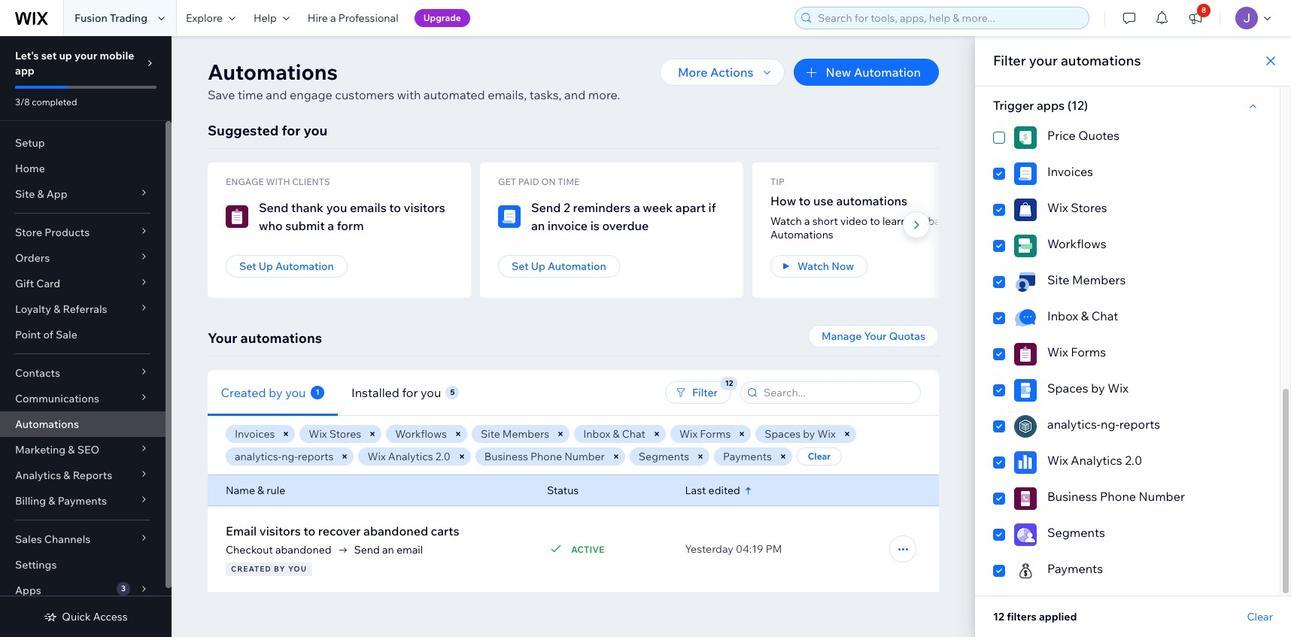 Task type: describe. For each thing, give the bounding box(es) containing it.
view
[[777, 542, 805, 557]]

phone inside option
[[1101, 489, 1137, 504]]

a right the hire
[[330, 11, 336, 25]]

set up automation button for an
[[498, 255, 620, 278]]

category image for price quotes
[[1015, 126, 1037, 149]]

reports
[[73, 469, 112, 483]]

you for created
[[286, 385, 306, 400]]

automations inside tip how to use automations watch a short video to learn the basics of wix automations
[[771, 228, 834, 242]]

automations for automations
[[15, 418, 79, 431]]

referrals
[[63, 303, 107, 316]]

point of sale
[[15, 328, 77, 342]]

category image for business phone number
[[1015, 488, 1037, 510]]

1 your from the left
[[208, 330, 238, 347]]

5
[[450, 387, 455, 397]]

& inside analytics & reports popup button
[[63, 469, 70, 483]]

email
[[226, 524, 257, 539]]

to left learn
[[870, 215, 881, 228]]

active
[[571, 544, 605, 555]]

clear for topmost clear "button"
[[808, 451, 831, 462]]

inbox inside checkbox
[[1048, 309, 1079, 324]]

who
[[259, 218, 283, 233]]

1 vertical spatial analytics-ng-reports
[[235, 450, 334, 464]]

suggested
[[208, 122, 279, 139]]

by
[[274, 565, 286, 574]]

0 horizontal spatial business
[[485, 450, 528, 464]]

video
[[841, 215, 868, 228]]

you
[[288, 565, 307, 574]]

0 horizontal spatial invoices
[[235, 428, 275, 441]]

2 vertical spatial automations
[[241, 330, 322, 347]]

trigger
[[994, 98, 1035, 113]]

automations inside tip how to use automations watch a short video to learn the basics of wix automations
[[837, 193, 908, 209]]

watch inside tip how to use automations watch a short video to learn the basics of wix automations
[[771, 215, 802, 228]]

Wix Forms checkbox
[[994, 343, 1262, 366]]

list containing how to use automations
[[208, 163, 1289, 298]]

1 horizontal spatial by
[[803, 428, 815, 441]]

settings
[[15, 559, 57, 572]]

name & rule
[[226, 484, 286, 498]]

& inside billing & payments 'popup button'
[[48, 495, 55, 508]]

1 horizontal spatial analytics
[[388, 450, 433, 464]]

marketing
[[15, 443, 66, 457]]

manage your quotas button
[[808, 325, 939, 348]]

by inside tab list
[[269, 385, 283, 400]]

Spaces by Wix checkbox
[[994, 379, 1262, 402]]

card
[[36, 277, 60, 291]]

help button
[[245, 0, 299, 36]]

time
[[558, 176, 580, 187]]

last
[[685, 484, 706, 498]]

carts
[[431, 524, 460, 539]]

1 vertical spatial workflows
[[395, 428, 447, 441]]

you for send
[[326, 200, 347, 215]]

applied
[[1039, 610, 1078, 624]]

stores inside wix stores option
[[1071, 200, 1108, 215]]

short
[[813, 215, 838, 228]]

loyalty & referrals
[[15, 303, 107, 316]]

set
[[41, 49, 57, 62]]

pm
[[766, 543, 782, 556]]

site & app button
[[0, 181, 166, 207]]

site inside popup button
[[15, 187, 35, 201]]

engage
[[226, 176, 264, 187]]

Search... field
[[760, 382, 916, 403]]

to inside send thank you emails to visitors who submit a form
[[389, 200, 401, 215]]

1 vertical spatial chat
[[622, 428, 646, 441]]

view summary button
[[759, 536, 881, 563]]

8 button
[[1180, 0, 1213, 36]]

site members inside option
[[1048, 272, 1126, 288]]

3/8 completed
[[15, 96, 77, 108]]

price
[[1048, 128, 1076, 143]]

clear for clear "button" to the bottom
[[1248, 610, 1274, 624]]

help
[[254, 11, 277, 25]]

quotes
[[1079, 128, 1120, 143]]

access
[[93, 610, 128, 624]]

store products
[[15, 226, 90, 239]]

Wix Analytics 2.0 checkbox
[[994, 452, 1262, 474]]

set up automation button for submit
[[226, 255, 348, 278]]

set for send thank you emails to visitors who submit a form
[[239, 260, 256, 273]]

customers
[[335, 87, 395, 102]]

watch inside button
[[798, 260, 830, 273]]

2 vertical spatial site
[[481, 428, 500, 441]]

gift card
[[15, 277, 60, 291]]

up for send thank you emails to visitors who submit a form
[[259, 260, 273, 273]]

1 horizontal spatial send
[[354, 543, 380, 557]]

payments inside payments option
[[1048, 562, 1104, 577]]

thank
[[291, 200, 324, 215]]

loyalty & referrals button
[[0, 297, 166, 322]]

0 vertical spatial clear button
[[797, 448, 842, 466]]

to left use in the right of the page
[[799, 193, 811, 209]]

is
[[591, 218, 600, 233]]

send thank you emails to visitors who submit a form
[[259, 200, 445, 233]]

for for suggested
[[282, 122, 301, 139]]

1 vertical spatial clear button
[[1248, 610, 1274, 624]]

apps
[[15, 584, 41, 598]]

submit
[[285, 218, 325, 233]]

0 horizontal spatial abandoned
[[275, 543, 332, 557]]

gift card button
[[0, 271, 166, 297]]

Segments checkbox
[[994, 524, 1262, 547]]

email visitors to recover abandoned carts
[[226, 524, 460, 539]]

category image for spaces by wix
[[1015, 379, 1037, 402]]

created
[[231, 565, 272, 574]]

Payments checkbox
[[994, 560, 1262, 583]]

watch now button
[[771, 255, 868, 278]]

setup link
[[0, 130, 166, 156]]

automation for send 2 reminders a week apart if an invoice is overdue
[[548, 260, 607, 273]]

automated
[[424, 87, 485, 102]]

quick access button
[[44, 610, 128, 624]]

your inside "button"
[[865, 330, 887, 343]]

0 horizontal spatial visitors
[[260, 524, 301, 539]]

reports inside option
[[1120, 417, 1161, 432]]

orders
[[15, 251, 50, 265]]

Workflows checkbox
[[994, 235, 1262, 257]]

tab list containing created by you
[[208, 370, 580, 416]]

filter for filter
[[693, 386, 718, 400]]

2 and from the left
[[565, 87, 586, 102]]

analytics-ng-reports checkbox
[[994, 416, 1262, 438]]

recover
[[318, 524, 361, 539]]

analytics & reports button
[[0, 463, 166, 489]]

quick access
[[62, 610, 128, 624]]

the
[[910, 215, 926, 228]]

loyalty
[[15, 303, 51, 316]]

& inside loyalty & referrals popup button
[[54, 303, 60, 316]]

more.
[[589, 87, 621, 102]]

a inside send thank you emails to visitors who submit a form
[[328, 218, 334, 233]]

category image for segments
[[1015, 524, 1037, 547]]

filter your automations
[[994, 52, 1142, 69]]

explore
[[186, 11, 223, 25]]

category image for send thank you emails to visitors who submit a form
[[226, 206, 248, 228]]

Inbox & Chat checkbox
[[994, 307, 1262, 330]]

0 horizontal spatial number
[[565, 450, 605, 464]]

send 2 reminders a week apart if an invoice is overdue
[[531, 200, 716, 233]]

0 horizontal spatial stores
[[330, 428, 361, 441]]

for for installed
[[402, 385, 418, 400]]

1 vertical spatial site members
[[481, 428, 550, 441]]

1 vertical spatial inbox & chat
[[584, 428, 646, 441]]

suggested for you
[[208, 122, 328, 139]]

ng- inside option
[[1101, 417, 1120, 432]]

trigger apps (12)
[[994, 98, 1089, 113]]

contacts
[[15, 367, 60, 380]]

status
[[547, 484, 579, 498]]

1 vertical spatial reports
[[298, 450, 334, 464]]

you for suggested
[[304, 122, 328, 139]]

automations save time and engage customers with automated emails, tasks, and more.
[[208, 59, 621, 102]]

up for send 2 reminders a week apart if an invoice is overdue
[[531, 260, 546, 273]]

week
[[643, 200, 673, 215]]

members inside option
[[1073, 272, 1126, 288]]

category image for wix analytics 2.0
[[1015, 452, 1037, 474]]

filter button
[[665, 382, 732, 404]]

up
[[59, 49, 72, 62]]

your inside let's set up your mobile app
[[75, 49, 97, 62]]

& inside the inbox & chat checkbox
[[1082, 309, 1089, 324]]

0 horizontal spatial segments
[[639, 450, 690, 464]]

checkout
[[226, 543, 273, 557]]

1 vertical spatial wix forms
[[680, 428, 731, 441]]

business inside "business phone number" option
[[1048, 489, 1098, 504]]

0 horizontal spatial 2.0
[[436, 450, 451, 464]]

0 horizontal spatial spaces
[[765, 428, 801, 441]]

analytics inside wix analytics 2.0 option
[[1071, 453, 1123, 468]]

let's set up your mobile app
[[15, 49, 134, 78]]

0 vertical spatial payments
[[723, 450, 772, 464]]

communications button
[[0, 386, 166, 412]]

rule
[[267, 484, 286, 498]]

spaces by wix inside "option"
[[1048, 381, 1129, 396]]

0 vertical spatial business phone number
[[485, 450, 605, 464]]

automations link
[[0, 412, 166, 437]]

1 horizontal spatial your
[[1030, 52, 1058, 69]]

edited
[[709, 484, 741, 498]]

0 vertical spatial phone
[[531, 450, 562, 464]]

with
[[266, 176, 290, 187]]

1 and from the left
[[266, 87, 287, 102]]

0 vertical spatial abandoned
[[364, 524, 428, 539]]

mobile
[[100, 49, 134, 62]]

yesterday
[[685, 543, 734, 556]]



Task type: locate. For each thing, give the bounding box(es) containing it.
your up created
[[208, 330, 238, 347]]

new
[[826, 65, 852, 80]]

forms
[[1071, 345, 1107, 360], [700, 428, 731, 441]]

by down "search..." field at the bottom of the page
[[803, 428, 815, 441]]

ng- up rule
[[282, 450, 298, 464]]

1 horizontal spatial inbox & chat
[[1048, 309, 1119, 324]]

automation for send thank you emails to visitors who submit a form
[[275, 260, 334, 273]]

0 horizontal spatial and
[[266, 87, 287, 102]]

for
[[282, 122, 301, 139], [402, 385, 418, 400]]

watch down how
[[771, 215, 802, 228]]

your left "quotas"
[[865, 330, 887, 343]]

business phone number up status
[[485, 450, 605, 464]]

checkout abandoned
[[226, 543, 332, 557]]

by
[[1092, 381, 1106, 396], [269, 385, 283, 400], [803, 428, 815, 441]]

0 horizontal spatial wix forms
[[680, 428, 731, 441]]

now
[[832, 260, 855, 273]]

wix analytics 2.0 down installed for you at the left of page
[[368, 450, 451, 464]]

time
[[238, 87, 263, 102]]

1 horizontal spatial spaces
[[1048, 381, 1089, 396]]

1 horizontal spatial analytics-ng-reports
[[1048, 417, 1161, 432]]

2.0 inside option
[[1126, 453, 1143, 468]]

automation inside button
[[854, 65, 921, 80]]

0 horizontal spatial automation
[[275, 260, 334, 273]]

2 set up automation button from the left
[[498, 255, 620, 278]]

1 vertical spatial automations
[[771, 228, 834, 242]]

1 category image from the top
[[1015, 199, 1037, 221]]

2
[[564, 200, 571, 215]]

automations inside sidebar element
[[15, 418, 79, 431]]

engage with clients
[[226, 176, 330, 187]]

0 vertical spatial reports
[[1120, 417, 1161, 432]]

category image for invoices
[[1015, 163, 1037, 185]]

0 vertical spatial workflows
[[1048, 236, 1107, 251]]

1 horizontal spatial clear button
[[1248, 610, 1274, 624]]

04:19
[[736, 543, 764, 556]]

1 vertical spatial icon image
[[1015, 307, 1037, 330]]

2 category image from the top
[[1015, 235, 1037, 257]]

forms inside option
[[1071, 345, 1107, 360]]

a left short
[[805, 215, 810, 228]]

of right basics
[[962, 215, 972, 228]]

payments down analytics & reports popup button
[[58, 495, 107, 508]]

stores down invoices 'checkbox'
[[1071, 200, 1108, 215]]

category image for wix stores
[[1015, 199, 1037, 221]]

inbox & chat inside checkbox
[[1048, 309, 1119, 324]]

&
[[37, 187, 44, 201], [54, 303, 60, 316], [1082, 309, 1089, 324], [613, 428, 620, 441], [68, 443, 75, 457], [63, 469, 70, 483], [258, 484, 264, 498], [48, 495, 55, 508]]

2 vertical spatial automations
[[15, 418, 79, 431]]

1 horizontal spatial stores
[[1071, 200, 1108, 215]]

invoices
[[1048, 164, 1094, 179], [235, 428, 275, 441]]

tab list
[[208, 370, 580, 416]]

marketing & seo button
[[0, 437, 166, 463]]

1 vertical spatial phone
[[1101, 489, 1137, 504]]

yesterday 04:19 pm
[[685, 543, 782, 556]]

price quotes
[[1048, 128, 1120, 143]]

automation right new
[[854, 65, 921, 80]]

to right emails at the left top of page
[[389, 200, 401, 215]]

send for an
[[531, 200, 561, 215]]

0 horizontal spatial forms
[[700, 428, 731, 441]]

payments inside billing & payments 'popup button'
[[58, 495, 107, 508]]

payments up the applied
[[1048, 562, 1104, 577]]

for down engage
[[282, 122, 301, 139]]

Wix Stores checkbox
[[994, 199, 1262, 221]]

chat inside checkbox
[[1092, 309, 1119, 324]]

1 vertical spatial analytics-
[[235, 450, 282, 464]]

automations up created by you
[[241, 330, 322, 347]]

a inside tip how to use automations watch a short video to learn the basics of wix automations
[[805, 215, 810, 228]]

business phone number
[[485, 450, 605, 464], [1048, 489, 1186, 504]]

wix stores down 1
[[309, 428, 361, 441]]

number down wix analytics 2.0 option
[[1139, 489, 1186, 504]]

name
[[226, 484, 255, 498]]

clients
[[292, 176, 330, 187]]

& inside marketing & seo popup button
[[68, 443, 75, 457]]

segments up last
[[639, 450, 690, 464]]

0 vertical spatial icon image
[[1015, 271, 1037, 294]]

1 vertical spatial business phone number
[[1048, 489, 1186, 504]]

site members down workflows checkbox
[[1048, 272, 1126, 288]]

store
[[15, 226, 42, 239]]

1 vertical spatial spaces by wix
[[765, 428, 836, 441]]

spaces by wix down "search..." field at the bottom of the page
[[765, 428, 836, 441]]

1 set up automation from the left
[[239, 260, 334, 273]]

0 vertical spatial an
[[531, 218, 545, 233]]

0 horizontal spatial inbox
[[584, 428, 611, 441]]

0 horizontal spatial automations
[[15, 418, 79, 431]]

wix forms down filter button
[[680, 428, 731, 441]]

category image for send 2 reminders a week apart if an invoice is overdue
[[498, 206, 521, 228]]

0 vertical spatial clear
[[808, 451, 831, 462]]

abandoned up the you
[[275, 543, 332, 557]]

inbox & chat
[[1048, 309, 1119, 324], [584, 428, 646, 441]]

category image
[[1015, 199, 1037, 221], [1015, 235, 1037, 257], [1015, 524, 1037, 547], [1015, 560, 1037, 583]]

phone up status
[[531, 450, 562, 464]]

1 horizontal spatial set
[[512, 260, 529, 273]]

2 set up automation from the left
[[512, 260, 607, 273]]

list
[[208, 163, 1289, 298]]

2.0
[[436, 450, 451, 464], [1126, 453, 1143, 468]]

1 horizontal spatial set up automation button
[[498, 255, 620, 278]]

forms down the inbox & chat checkbox
[[1071, 345, 1107, 360]]

site members
[[1048, 272, 1126, 288], [481, 428, 550, 441]]

1 horizontal spatial filter
[[994, 52, 1027, 69]]

0 vertical spatial wix forms
[[1048, 345, 1107, 360]]

wix analytics 2.0 inside option
[[1048, 453, 1143, 468]]

ng-
[[1101, 417, 1120, 432], [282, 450, 298, 464]]

analytics down marketing at bottom
[[15, 469, 61, 483]]

invoices down price
[[1048, 164, 1094, 179]]

1 horizontal spatial up
[[531, 260, 546, 273]]

1 horizontal spatial analytics-
[[1048, 417, 1101, 432]]

1 horizontal spatial chat
[[1092, 309, 1119, 324]]

number up status
[[565, 450, 605, 464]]

Invoices checkbox
[[994, 163, 1262, 185]]

0 vertical spatial wix stores
[[1048, 200, 1108, 215]]

0 horizontal spatial clear button
[[797, 448, 842, 466]]

0 vertical spatial ng-
[[1101, 417, 1120, 432]]

invoices down created by you
[[235, 428, 275, 441]]

1 horizontal spatial business
[[1048, 489, 1098, 504]]

emails
[[350, 200, 387, 215]]

set up automation down the invoice
[[512, 260, 607, 273]]

you left "5"
[[421, 385, 441, 400]]

by down wix forms option
[[1092, 381, 1106, 396]]

0 horizontal spatial payments
[[58, 495, 107, 508]]

analytics down analytics-ng-reports option at bottom right
[[1071, 453, 1123, 468]]

of
[[962, 215, 972, 228], [43, 328, 53, 342]]

created by you
[[231, 565, 307, 574]]

filter for filter your automations
[[994, 52, 1027, 69]]

get
[[498, 176, 516, 187]]

you up form
[[326, 200, 347, 215]]

0 horizontal spatial inbox & chat
[[584, 428, 646, 441]]

0 horizontal spatial spaces by wix
[[765, 428, 836, 441]]

1 horizontal spatial number
[[1139, 489, 1186, 504]]

0 horizontal spatial wix stores
[[309, 428, 361, 441]]

trading
[[110, 11, 148, 25]]

upgrade button
[[414, 9, 470, 27]]

0 horizontal spatial automations
[[241, 330, 322, 347]]

watch left now
[[798, 260, 830, 273]]

forms down filter button
[[700, 428, 731, 441]]

analytics- up name & rule
[[235, 450, 282, 464]]

analytics inside analytics & reports popup button
[[15, 469, 61, 483]]

sidebar element
[[0, 36, 172, 638]]

1 vertical spatial an
[[382, 543, 394, 557]]

visitors right emails at the left top of page
[[404, 200, 445, 215]]

icon image for inbox
[[1015, 307, 1037, 330]]

site & app
[[15, 187, 67, 201]]

automation down the invoice
[[548, 260, 607, 273]]

an left the invoice
[[531, 218, 545, 233]]

home link
[[0, 156, 166, 181]]

professional
[[339, 11, 399, 25]]

1 set up automation button from the left
[[226, 255, 348, 278]]

2 set from the left
[[512, 260, 529, 273]]

1 horizontal spatial your
[[865, 330, 887, 343]]

0 vertical spatial business
[[485, 450, 528, 464]]

1 horizontal spatial wix analytics 2.0
[[1048, 453, 1143, 468]]

1 vertical spatial for
[[402, 385, 418, 400]]

paid
[[518, 176, 540, 187]]

3/8
[[15, 96, 30, 108]]

visitors
[[404, 200, 445, 215], [260, 524, 301, 539]]

wix inside "option"
[[1108, 381, 1129, 396]]

reports down 1
[[298, 450, 334, 464]]

1 vertical spatial number
[[1139, 489, 1186, 504]]

phone
[[531, 450, 562, 464], [1101, 489, 1137, 504]]

Search for tools, apps, help & more... field
[[814, 8, 1085, 29]]

0 vertical spatial visitors
[[404, 200, 445, 215]]

business phone number inside option
[[1048, 489, 1186, 504]]

a inside send 2 reminders a week apart if an invoice is overdue
[[634, 200, 640, 215]]

analytics- down the spaces by wix "option"
[[1048, 417, 1101, 432]]

abandoned up send an email
[[364, 524, 428, 539]]

0 vertical spatial segments
[[639, 450, 690, 464]]

Site Members checkbox
[[994, 271, 1262, 294]]

0 vertical spatial inbox
[[1048, 309, 1079, 324]]

0 horizontal spatial clear
[[808, 451, 831, 462]]

if
[[709, 200, 716, 215]]

set up automation down who
[[239, 260, 334, 273]]

2.0 down analytics-ng-reports option at bottom right
[[1126, 453, 1143, 468]]

wix stores down invoices 'checkbox'
[[1048, 200, 1108, 215]]

2 icon image from the top
[[1015, 307, 1037, 330]]

for right installed
[[402, 385, 418, 400]]

filter inside button
[[693, 386, 718, 400]]

on
[[542, 176, 556, 187]]

1 vertical spatial ng-
[[282, 450, 298, 464]]

spaces down "search..." field at the bottom of the page
[[765, 428, 801, 441]]

1 horizontal spatial spaces by wix
[[1048, 381, 1129, 396]]

automation down submit
[[275, 260, 334, 273]]

view summary
[[777, 542, 863, 557]]

1 vertical spatial automations
[[837, 193, 908, 209]]

0 horizontal spatial analytics
[[15, 469, 61, 483]]

1 vertical spatial segments
[[1048, 525, 1106, 540]]

wix forms down the inbox & chat checkbox
[[1048, 345, 1107, 360]]

2 horizontal spatial analytics
[[1071, 453, 1123, 468]]

1 horizontal spatial wix forms
[[1048, 345, 1107, 360]]

icon image
[[1015, 271, 1037, 294], [1015, 307, 1037, 330]]

inbox
[[1048, 309, 1079, 324], [584, 428, 611, 441]]

1 horizontal spatial workflows
[[1048, 236, 1107, 251]]

members up status
[[503, 428, 550, 441]]

analytics & reports
[[15, 469, 112, 483]]

by inside "option"
[[1092, 381, 1106, 396]]

invoices inside 'checkbox'
[[1048, 164, 1094, 179]]

members down workflows checkbox
[[1073, 272, 1126, 288]]

abandoned
[[364, 524, 428, 539], [275, 543, 332, 557]]

8
[[1202, 5, 1207, 15]]

workflows down installed for you at the left of page
[[395, 428, 447, 441]]

1 horizontal spatial site
[[481, 428, 500, 441]]

and right time
[[266, 87, 287, 102]]

quick
[[62, 610, 91, 624]]

tip how to use automations watch a short video to learn the basics of wix automations
[[771, 176, 992, 242]]

you left 1
[[286, 385, 306, 400]]

2 up from the left
[[531, 260, 546, 273]]

products
[[45, 226, 90, 239]]

0 horizontal spatial members
[[503, 428, 550, 441]]

manage your quotas
[[822, 330, 926, 343]]

wix forms inside option
[[1048, 345, 1107, 360]]

2 horizontal spatial automation
[[854, 65, 921, 80]]

analytics- inside option
[[1048, 417, 1101, 432]]

stores down installed
[[330, 428, 361, 441]]

category image for payments
[[1015, 560, 1037, 583]]

automations for automations save time and engage customers with automated emails, tasks, and more.
[[208, 59, 338, 85]]

an left email
[[382, 543, 394, 557]]

send up who
[[259, 200, 289, 215]]

0 vertical spatial spaces by wix
[[1048, 381, 1129, 396]]

send down 'email visitors to recover abandoned carts'
[[354, 543, 380, 557]]

1 vertical spatial invoices
[[235, 428, 275, 441]]

0 horizontal spatial chat
[[622, 428, 646, 441]]

0 vertical spatial analytics-ng-reports
[[1048, 417, 1161, 432]]

3
[[121, 584, 126, 594]]

automations up marketing at bottom
[[15, 418, 79, 431]]

to left the recover
[[304, 524, 316, 539]]

ng- down the spaces by wix "option"
[[1101, 417, 1120, 432]]

a
[[330, 11, 336, 25], [634, 200, 640, 215], [805, 215, 810, 228], [328, 218, 334, 233]]

of inside tip how to use automations watch a short video to learn the basics of wix automations
[[962, 215, 972, 228]]

visitors inside send thank you emails to visitors who submit a form
[[404, 200, 445, 215]]

send left 2
[[531, 200, 561, 215]]

0 horizontal spatial an
[[382, 543, 394, 557]]

your up trigger apps (12)
[[1030, 52, 1058, 69]]

2 your from the left
[[865, 330, 887, 343]]

analytics down installed for you at the left of page
[[388, 450, 433, 464]]

4 category image from the top
[[1015, 560, 1037, 583]]

wix stores inside option
[[1048, 200, 1108, 215]]

point of sale link
[[0, 322, 166, 348]]

you down engage
[[304, 122, 328, 139]]

automations up time
[[208, 59, 338, 85]]

workflows
[[1048, 236, 1107, 251], [395, 428, 447, 441]]

site
[[15, 187, 35, 201], [1048, 272, 1070, 288], [481, 428, 500, 441]]

of inside sidebar element
[[43, 328, 53, 342]]

up
[[259, 260, 273, 273], [531, 260, 546, 273]]

1 up from the left
[[259, 260, 273, 273]]

1 horizontal spatial an
[[531, 218, 545, 233]]

automations up watch now button
[[771, 228, 834, 242]]

last edited
[[685, 484, 741, 498]]

0 vertical spatial inbox & chat
[[1048, 309, 1119, 324]]

set for send 2 reminders a week apart if an invoice is overdue
[[512, 260, 529, 273]]

of left sale
[[43, 328, 53, 342]]

wix inside tip how to use automations watch a short video to learn the basics of wix automations
[[974, 215, 992, 228]]

spaces inside "option"
[[1048, 381, 1089, 396]]

and left more.
[[565, 87, 586, 102]]

you for installed
[[421, 385, 441, 400]]

created by you
[[221, 385, 306, 400]]

spaces
[[1048, 381, 1089, 396], [765, 428, 801, 441]]

Business Phone Number checkbox
[[994, 488, 1262, 510]]

billing
[[15, 495, 46, 508]]

set up automation for an
[[512, 260, 607, 273]]

site members up status
[[481, 428, 550, 441]]

Price Quotes checkbox
[[994, 126, 1262, 149]]

2.0 down "5"
[[436, 450, 451, 464]]

set
[[239, 260, 256, 273], [512, 260, 529, 273]]

more actions
[[678, 65, 754, 80]]

created
[[221, 385, 267, 400]]

app
[[46, 187, 67, 201]]

spaces down wix forms option
[[1048, 381, 1089, 396]]

0 horizontal spatial business phone number
[[485, 450, 605, 464]]

send inside send thank you emails to visitors who submit a form
[[259, 200, 289, 215]]

payments
[[723, 450, 772, 464], [58, 495, 107, 508], [1048, 562, 1104, 577]]

category image for workflows
[[1015, 235, 1037, 257]]

seo
[[77, 443, 99, 457]]

1 vertical spatial visitors
[[260, 524, 301, 539]]

icon image for site
[[1015, 271, 1037, 294]]

fusion
[[75, 11, 108, 25]]

0 vertical spatial automations
[[1061, 52, 1142, 69]]

more actions button
[[660, 59, 785, 86]]

by right created
[[269, 385, 283, 400]]

category image
[[1015, 126, 1037, 149], [1015, 163, 1037, 185], [226, 206, 248, 228], [498, 206, 521, 228], [1015, 343, 1037, 366], [1015, 379, 1037, 402], [1015, 416, 1037, 438], [1015, 452, 1037, 474], [1015, 488, 1037, 510]]

a left form
[[328, 218, 334, 233]]

site inside option
[[1048, 272, 1070, 288]]

1 horizontal spatial site members
[[1048, 272, 1126, 288]]

automations up the video
[[837, 193, 908, 209]]

visitors up checkout abandoned
[[260, 524, 301, 539]]

set up automation button
[[226, 255, 348, 278], [498, 255, 620, 278]]

automations up the '(12)'
[[1061, 52, 1142, 69]]

1 vertical spatial wix stores
[[309, 428, 361, 441]]

a left week
[[634, 200, 640, 215]]

analytics-ng-reports inside analytics-ng-reports option
[[1048, 417, 1161, 432]]

0 vertical spatial chat
[[1092, 309, 1119, 324]]

segments inside checkbox
[[1048, 525, 1106, 540]]

1 horizontal spatial and
[[565, 87, 586, 102]]

analytics-ng-reports down the spaces by wix "option"
[[1048, 417, 1161, 432]]

sales channels button
[[0, 527, 166, 553]]

your right up
[[75, 49, 97, 62]]

clear inside "button"
[[808, 451, 831, 462]]

& inside site & app popup button
[[37, 187, 44, 201]]

spaces by wix down wix forms option
[[1048, 381, 1129, 396]]

send for submit
[[259, 200, 289, 215]]

0 horizontal spatial wix analytics 2.0
[[368, 450, 451, 464]]

payments up edited
[[723, 450, 772, 464]]

0 horizontal spatial set up automation button
[[226, 255, 348, 278]]

1 set from the left
[[239, 260, 256, 273]]

0 vertical spatial spaces
[[1048, 381, 1089, 396]]

1 horizontal spatial ng-
[[1101, 417, 1120, 432]]

segments down "business phone number" option
[[1048, 525, 1106, 540]]

hire a professional link
[[299, 0, 408, 36]]

number inside option
[[1139, 489, 1186, 504]]

1 vertical spatial clear
[[1248, 610, 1274, 624]]

an inside send 2 reminders a week apart if an invoice is overdue
[[531, 218, 545, 233]]

filters
[[1007, 610, 1037, 624]]

new automation
[[826, 65, 921, 80]]

communications
[[15, 392, 99, 406]]

1 vertical spatial site
[[1048, 272, 1070, 288]]

set up automation for submit
[[239, 260, 334, 273]]

for inside tab list
[[402, 385, 418, 400]]

(12)
[[1068, 98, 1089, 113]]

summary
[[808, 542, 863, 557]]

0 horizontal spatial by
[[269, 385, 283, 400]]

2 vertical spatial payments
[[1048, 562, 1104, 577]]

home
[[15, 162, 45, 175]]

0 vertical spatial site
[[15, 187, 35, 201]]

installed for you
[[352, 385, 441, 400]]

more
[[678, 65, 708, 80]]

email
[[397, 543, 423, 557]]

1 vertical spatial filter
[[693, 386, 718, 400]]

form
[[337, 218, 364, 233]]

analytics-ng-reports up rule
[[235, 450, 334, 464]]

workflows inside checkbox
[[1048, 236, 1107, 251]]

automations inside automations save time and engage customers with automated emails, tasks, and more.
[[208, 59, 338, 85]]

set up automation button down the invoice
[[498, 255, 620, 278]]

reports down the spaces by wix "option"
[[1120, 417, 1161, 432]]

phone down wix analytics 2.0 option
[[1101, 489, 1137, 504]]

2 horizontal spatial automations
[[1061, 52, 1142, 69]]

workflows down wix stores option
[[1048, 236, 1107, 251]]

1 horizontal spatial business phone number
[[1048, 489, 1186, 504]]

category image for analytics-ng-reports
[[1015, 416, 1037, 438]]

clear
[[808, 451, 831, 462], [1248, 610, 1274, 624]]

set up automation button down who
[[226, 255, 348, 278]]

1 icon image from the top
[[1015, 271, 1037, 294]]

0 horizontal spatial analytics-
[[235, 450, 282, 464]]

let's
[[15, 49, 39, 62]]

you inside send thank you emails to visitors who submit a form
[[326, 200, 347, 215]]

send inside send 2 reminders a week apart if an invoice is overdue
[[531, 200, 561, 215]]

wix analytics 2.0 down analytics-ng-reports option at bottom right
[[1048, 453, 1143, 468]]

business phone number down wix analytics 2.0 option
[[1048, 489, 1186, 504]]

your
[[75, 49, 97, 62], [1030, 52, 1058, 69]]

1 vertical spatial members
[[503, 428, 550, 441]]

1 vertical spatial of
[[43, 328, 53, 342]]

3 category image from the top
[[1015, 524, 1037, 547]]

0 horizontal spatial site members
[[481, 428, 550, 441]]

category image for wix forms
[[1015, 343, 1037, 366]]

point
[[15, 328, 41, 342]]



Task type: vqa. For each thing, say whether or not it's contained in the screenshot.
account settings link
no



